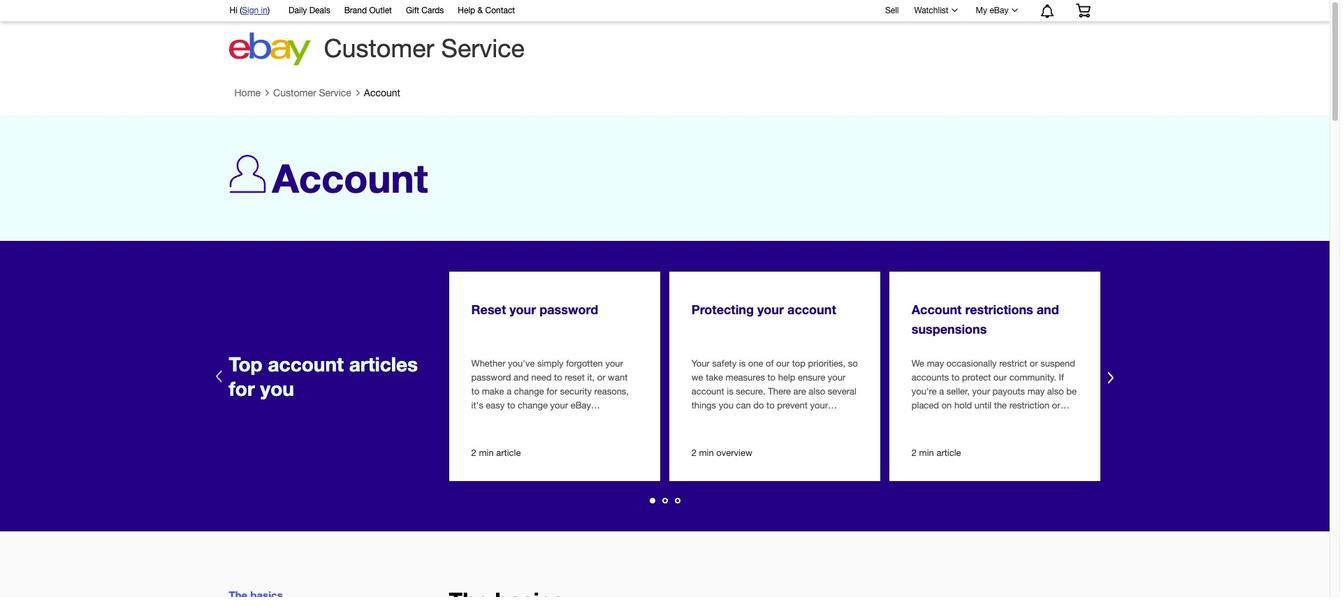 Task type: vqa. For each thing, say whether or not it's contained in the screenshot.


Task type: describe. For each thing, give the bounding box(es) containing it.
to down simply
[[554, 373, 562, 383]]

your inside we may occasionally restrict or suspend accounts to protect our community. if you're a seller, your payouts may also be placed on hold until the restriction or suspension is lifted.
[[972, 387, 990, 397]]

service inside banner
[[441, 34, 525, 63]]

we may occasionally restrict or suspend accounts to protect our community. if you're a seller, your payouts may also be placed on hold until the restriction or suspension is lifted.
[[912, 359, 1077, 425]]

being
[[748, 415, 770, 425]]

reset
[[471, 302, 506, 317]]

2 min article for reset your password
[[471, 448, 521, 458]]

taken
[[816, 415, 838, 425]]

your right protecting on the right
[[757, 302, 784, 317]]

account main content
[[0, 81, 1330, 597]]

your shopping cart image
[[1075, 3, 1091, 17]]

suspend
[[1041, 359, 1075, 369]]

your right reset
[[510, 302, 536, 317]]

for inside the top account articles for you
[[229, 377, 255, 400]]

to inside we may occasionally restrict or suspend accounts to protect our community. if you're a seller, your payouts may also be placed on hold until the restriction or suspension is lifted.
[[952, 373, 960, 383]]

help & contact link
[[458, 3, 515, 19]]

)
[[268, 6, 270, 15]]

one
[[748, 359, 763, 369]]

0 vertical spatial is
[[739, 359, 746, 369]]

1 vertical spatial account
[[272, 155, 428, 202]]

or inside whether you've simply forgotten your password and need to reset it, or want to make a change for security reasons, it's easy to change your ebay password.
[[597, 373, 605, 383]]

suspensions
[[912, 322, 987, 337]]

customer inside banner
[[324, 34, 434, 63]]

it's
[[471, 401, 483, 411]]

reset your password
[[471, 302, 598, 317]]

sign in link
[[242, 6, 268, 15]]

also inside we may occasionally restrict or suspend accounts to protect our community. if you're a seller, your payouts may also be placed on hold until the restriction or suspension is lifted.
[[1047, 387, 1064, 397]]

for inside whether you've simply forgotten your password and need to reset it, or want to make a change for security reasons, it's easy to change your ebay password.
[[547, 387, 558, 397]]

reasons,
[[594, 387, 629, 397]]

help & contact
[[458, 6, 515, 15]]

gift
[[406, 6, 419, 15]]

occasionally
[[947, 359, 997, 369]]

seller,
[[947, 387, 970, 397]]

from
[[727, 415, 745, 425]]

your safety is one of our top priorities, so we take measures to help ensure your account is secure. there are also several things you can do to prevent your account from being hacked or taken over.
[[692, 359, 858, 439]]

or inside your safety is one of our top priorities, so we take measures to help ensure your account is secure. there are also several things you can do to prevent your account from being hacked or taken over.
[[805, 415, 814, 425]]

sell
[[885, 5, 899, 15]]

sign
[[242, 6, 259, 15]]

restriction
[[1009, 401, 1050, 411]]

are
[[794, 387, 806, 397]]

password.
[[471, 415, 514, 425]]

gift cards link
[[406, 3, 444, 19]]

(
[[240, 6, 242, 15]]

my
[[976, 6, 987, 15]]

over.
[[692, 429, 711, 439]]

placed
[[912, 401, 939, 411]]

account navigation
[[222, 0, 1101, 22]]

customer service link
[[273, 88, 351, 99]]

on
[[942, 401, 952, 411]]

protecting your account
[[692, 302, 836, 317]]

do
[[753, 401, 764, 411]]

you inside your safety is one of our top priorities, so we take measures to help ensure your account is secure. there are also several things you can do to prevent your account from being hacked or taken over.
[[719, 401, 734, 411]]

protecting
[[692, 302, 754, 317]]

whether
[[471, 359, 506, 369]]

whether you've simply forgotten your password and need to reset it, or want to make a change for security reasons, it's easy to change your ebay password.
[[471, 359, 629, 425]]

gift cards
[[406, 6, 444, 15]]

cards
[[422, 6, 444, 15]]

and inside account restrictions and suspensions
[[1037, 302, 1059, 317]]

2 for reset your password
[[471, 448, 476, 458]]

until
[[975, 401, 992, 411]]

deals
[[309, 6, 330, 15]]

your up several on the right bottom of the page
[[828, 373, 846, 383]]

simply
[[537, 359, 564, 369]]

top
[[229, 353, 263, 376]]

hacked
[[773, 415, 803, 425]]

&
[[478, 6, 483, 15]]

2 for protecting your account
[[692, 448, 697, 458]]

in
[[261, 6, 268, 15]]

you're
[[912, 387, 937, 397]]

to inside your safety is one of our top priorities, so we take measures to help ensure your account is secure. there are also several things you can do to prevent your account from being hacked or taken over.
[[767, 401, 775, 411]]

need
[[531, 373, 552, 383]]

hi
[[230, 6, 237, 15]]

priorities,
[[808, 359, 846, 369]]

restrict
[[999, 359, 1027, 369]]

customer service inside banner
[[324, 34, 525, 63]]

reset
[[565, 373, 585, 383]]

hi ( sign in )
[[230, 6, 270, 15]]

safety
[[712, 359, 737, 369]]

home link
[[234, 88, 261, 99]]

my ebay link
[[968, 2, 1024, 19]]

or right the restriction
[[1052, 401, 1060, 411]]

sell link
[[879, 5, 905, 15]]

payouts
[[993, 387, 1025, 397]]

suspension
[[912, 415, 958, 425]]

watchlist
[[914, 6, 949, 15]]

account for account restrictions and suspensions
[[912, 302, 962, 317]]

min for protecting your account
[[699, 448, 714, 458]]

or up community.
[[1030, 359, 1038, 369]]

be
[[1067, 387, 1077, 397]]

want
[[608, 373, 628, 383]]

ebay inside account navigation
[[990, 6, 1009, 15]]

if
[[1059, 373, 1064, 383]]

articles
[[349, 353, 418, 376]]

account restrictions and suspensions
[[912, 302, 1059, 337]]

overview
[[716, 448, 752, 458]]

brand outlet
[[344, 6, 392, 15]]

article for account restrictions and suspensions
[[937, 448, 961, 458]]

easy
[[486, 401, 505, 411]]

measures to
[[726, 373, 776, 383]]

our inside we may occasionally restrict or suspend accounts to protect our community. if you're a seller, your payouts may also be placed on hold until the restriction or suspension is lifted.
[[994, 373, 1007, 383]]



Task type: locate. For each thing, give the bounding box(es) containing it.
your
[[510, 302, 536, 317], [757, 302, 784, 317], [605, 359, 623, 369], [828, 373, 846, 383], [972, 387, 990, 397], [550, 401, 568, 411], [810, 401, 828, 411]]

customer service right home at left top
[[273, 88, 351, 99]]

customer service banner
[[222, 0, 1101, 70]]

0 horizontal spatial service
[[319, 88, 351, 99]]

2 for account restrictions and suspensions
[[912, 448, 917, 458]]

1 horizontal spatial for
[[547, 387, 558, 397]]

0 horizontal spatial 2
[[471, 448, 476, 458]]

ebay right 'my'
[[990, 6, 1009, 15]]

your up want
[[605, 359, 623, 369]]

may up accounts
[[927, 359, 944, 369]]

we
[[692, 373, 703, 383]]

is down hold
[[961, 415, 967, 425]]

0 vertical spatial service
[[441, 34, 525, 63]]

0 vertical spatial change
[[514, 387, 544, 397]]

the
[[994, 401, 1007, 411]]

1 vertical spatial our
[[994, 373, 1007, 383]]

1 horizontal spatial 2 min article
[[912, 448, 961, 458]]

community.
[[1009, 373, 1056, 383]]

also down ensure in the right bottom of the page
[[809, 387, 825, 397]]

1 vertical spatial customer
[[273, 88, 316, 99]]

secure.
[[736, 387, 766, 397]]

contact
[[485, 6, 515, 15]]

you down top
[[260, 377, 294, 400]]

1 2 min article from the left
[[471, 448, 521, 458]]

1 horizontal spatial min
[[699, 448, 714, 458]]

my ebay
[[976, 6, 1009, 15]]

our
[[776, 359, 790, 369], [994, 373, 1007, 383]]

password up forgotten
[[540, 302, 598, 317]]

2 vertical spatial is
[[961, 415, 967, 425]]

1 horizontal spatial a
[[939, 387, 944, 397]]

account for the account 'link'
[[364, 88, 400, 99]]

0 vertical spatial and
[[1037, 302, 1059, 317]]

you
[[260, 377, 294, 400], [719, 401, 734, 411]]

security
[[560, 387, 592, 397]]

our up 'payouts' on the bottom of page
[[994, 373, 1007, 383]]

password inside whether you've simply forgotten your password and need to reset it, or want to make a change for security reasons, it's easy to change your ebay password.
[[471, 373, 511, 383]]

customer right home at left top
[[273, 88, 316, 99]]

service left the account 'link'
[[319, 88, 351, 99]]

0 horizontal spatial and
[[514, 373, 529, 383]]

article
[[496, 448, 521, 458], [937, 448, 961, 458]]

2 horizontal spatial 2
[[912, 448, 917, 458]]

0 vertical spatial customer service
[[324, 34, 525, 63]]

take
[[706, 373, 723, 383]]

0 horizontal spatial you
[[260, 377, 294, 400]]

1 min from the left
[[479, 448, 494, 458]]

0 horizontal spatial 2 min article
[[471, 448, 521, 458]]

we
[[912, 359, 925, 369]]

0 horizontal spatial a
[[507, 387, 512, 397]]

1 horizontal spatial article
[[937, 448, 961, 458]]

0 horizontal spatial customer
[[273, 88, 316, 99]]

2 min article down password.
[[471, 448, 521, 458]]

make
[[482, 387, 504, 397]]

2 min article down suspension
[[912, 448, 961, 458]]

top account articles for you
[[229, 353, 418, 400]]

account up things
[[692, 387, 724, 397]]

article down suspension
[[937, 448, 961, 458]]

account up top
[[788, 302, 836, 317]]

2 vertical spatial account
[[912, 302, 962, 317]]

service inside account main content
[[319, 88, 351, 99]]

and
[[1037, 302, 1059, 317], [514, 373, 529, 383]]

so
[[848, 359, 858, 369]]

1 horizontal spatial you
[[719, 401, 734, 411]]

or
[[1030, 359, 1038, 369], [597, 373, 605, 383], [1052, 401, 1060, 411], [805, 415, 814, 425]]

outlet
[[369, 6, 392, 15]]

2 horizontal spatial is
[[961, 415, 967, 425]]

ensure
[[798, 373, 825, 383]]

article for reset your password
[[496, 448, 521, 458]]

0 horizontal spatial our
[[776, 359, 790, 369]]

account
[[788, 302, 836, 317], [268, 353, 344, 376], [692, 387, 724, 397], [692, 415, 724, 425]]

your up the taken
[[810, 401, 828, 411]]

2 also from the left
[[1047, 387, 1064, 397]]

also inside your safety is one of our top priorities, so we take measures to help ensure your account is secure. there are also several things you can do to prevent your account from being hacked or taken over.
[[809, 387, 825, 397]]

to right easy
[[507, 401, 515, 411]]

1 vertical spatial change
[[518, 401, 548, 411]]

0 vertical spatial our
[[776, 359, 790, 369]]

article down password.
[[496, 448, 521, 458]]

3 2 from the left
[[912, 448, 917, 458]]

a inside we may occasionally restrict or suspend accounts to protect our community. if you're a seller, your payouts may also be placed on hold until the restriction or suspension is lifted.
[[939, 387, 944, 397]]

1 horizontal spatial service
[[441, 34, 525, 63]]

for down need
[[547, 387, 558, 397]]

ebay
[[990, 6, 1009, 15], [571, 401, 591, 411]]

2 article from the left
[[937, 448, 961, 458]]

may down community.
[[1028, 387, 1045, 397]]

2 min from the left
[[699, 448, 714, 458]]

2 2 min article from the left
[[912, 448, 961, 458]]

account inside the top account articles for you
[[268, 353, 344, 376]]

2 2 from the left
[[692, 448, 697, 458]]

1 horizontal spatial may
[[1028, 387, 1045, 397]]

2 min article for account restrictions and suspensions
[[912, 448, 961, 458]]

0 vertical spatial ebay
[[990, 6, 1009, 15]]

is inside we may occasionally restrict or suspend accounts to protect our community. if you're a seller, your payouts may also be placed on hold until the restriction or suspension is lifted.
[[961, 415, 967, 425]]

forgotten
[[566, 359, 603, 369]]

min down 'over.'
[[699, 448, 714, 458]]

1 vertical spatial password
[[471, 373, 511, 383]]

to right do on the right of the page
[[767, 401, 775, 411]]

restrictions
[[965, 302, 1033, 317]]

and inside whether you've simply forgotten your password and need to reset it, or want to make a change for security reasons, it's easy to change your ebay password.
[[514, 373, 529, 383]]

ebay inside whether you've simply forgotten your password and need to reset it, or want to make a change for security reasons, it's easy to change your ebay password.
[[571, 401, 591, 411]]

1 a from the left
[[507, 387, 512, 397]]

2 down 'over.'
[[692, 448, 697, 458]]

0 vertical spatial customer
[[324, 34, 434, 63]]

a right 'make'
[[507, 387, 512, 397]]

2 min overview
[[692, 448, 752, 458]]

0 vertical spatial account
[[364, 88, 400, 99]]

your down security
[[550, 401, 568, 411]]

daily deals
[[289, 6, 330, 15]]

may
[[927, 359, 944, 369], [1028, 387, 1045, 397]]

our inside your safety is one of our top priorities, so we take measures to help ensure your account is secure. there are also several things you can do to prevent your account from being hacked or taken over.
[[776, 359, 790, 369]]

min for account restrictions and suspensions
[[919, 448, 934, 458]]

home
[[234, 88, 261, 99]]

0 horizontal spatial for
[[229, 377, 255, 400]]

daily
[[289, 6, 307, 15]]

0 vertical spatial password
[[540, 302, 598, 317]]

accounts
[[912, 373, 949, 383]]

account inside account restrictions and suspensions
[[912, 302, 962, 317]]

1 horizontal spatial ebay
[[990, 6, 1009, 15]]

for down top
[[229, 377, 255, 400]]

you up from
[[719, 401, 734, 411]]

account down things
[[692, 415, 724, 425]]

watchlist link
[[907, 2, 964, 19]]

0 horizontal spatial also
[[809, 387, 825, 397]]

prevent
[[777, 401, 808, 411]]

to up the it's on the bottom left of the page
[[471, 387, 479, 397]]

0 horizontal spatial min
[[479, 448, 494, 458]]

1 vertical spatial ebay
[[571, 401, 591, 411]]

1 vertical spatial customer service
[[273, 88, 351, 99]]

for
[[229, 377, 255, 400], [547, 387, 558, 397]]

and right restrictions
[[1037, 302, 1059, 317]]

protect
[[962, 373, 991, 383]]

lifted.
[[970, 415, 992, 425]]

1 horizontal spatial our
[[994, 373, 1007, 383]]

brand
[[344, 6, 367, 15]]

you inside the top account articles for you
[[260, 377, 294, 400]]

password
[[540, 302, 598, 317], [471, 373, 511, 383]]

is
[[739, 359, 746, 369], [727, 387, 733, 397], [961, 415, 967, 425]]

2 down password.
[[471, 448, 476, 458]]

1 vertical spatial and
[[514, 373, 529, 383]]

min for reset your password
[[479, 448, 494, 458]]

password up 'make'
[[471, 373, 511, 383]]

0 horizontal spatial password
[[471, 373, 511, 383]]

min
[[479, 448, 494, 458], [699, 448, 714, 458], [919, 448, 934, 458]]

also
[[809, 387, 825, 397], [1047, 387, 1064, 397]]

or right it,
[[597, 373, 605, 383]]

ebay down security
[[571, 401, 591, 411]]

your up until
[[972, 387, 990, 397]]

min down password.
[[479, 448, 494, 458]]

2 a from the left
[[939, 387, 944, 397]]

1 horizontal spatial also
[[1047, 387, 1064, 397]]

account right top
[[268, 353, 344, 376]]

of
[[766, 359, 774, 369]]

customer service down gift cards link
[[324, 34, 525, 63]]

a
[[507, 387, 512, 397], [939, 387, 944, 397]]

can
[[736, 401, 751, 411]]

1 horizontal spatial 2
[[692, 448, 697, 458]]

customer
[[324, 34, 434, 63], [273, 88, 316, 99]]

customer inside account main content
[[273, 88, 316, 99]]

is left one on the right
[[739, 359, 746, 369]]

help
[[778, 373, 796, 383]]

also down if
[[1047, 387, 1064, 397]]

daily deals link
[[289, 3, 330, 19]]

0 horizontal spatial is
[[727, 387, 733, 397]]

1 vertical spatial service
[[319, 88, 351, 99]]

0 vertical spatial may
[[927, 359, 944, 369]]

service down help & contact link
[[441, 34, 525, 63]]

1 horizontal spatial is
[[739, 359, 746, 369]]

0 horizontal spatial may
[[927, 359, 944, 369]]

3 min from the left
[[919, 448, 934, 458]]

a inside whether you've simply forgotten your password and need to reset it, or want to make a change for security reasons, it's easy to change your ebay password.
[[507, 387, 512, 397]]

help
[[458, 6, 475, 15]]

1 horizontal spatial customer
[[324, 34, 434, 63]]

0 horizontal spatial ebay
[[571, 401, 591, 411]]

1 horizontal spatial password
[[540, 302, 598, 317]]

several
[[828, 387, 857, 397]]

brand outlet link
[[344, 3, 392, 19]]

a up on
[[939, 387, 944, 397]]

1 also from the left
[[809, 387, 825, 397]]

or left the taken
[[805, 415, 814, 425]]

top
[[792, 359, 806, 369]]

1 article from the left
[[496, 448, 521, 458]]

your
[[692, 359, 710, 369]]

change
[[514, 387, 544, 397], [518, 401, 548, 411]]

is left secure.
[[727, 387, 733, 397]]

2
[[471, 448, 476, 458], [692, 448, 697, 458], [912, 448, 917, 458]]

1 horizontal spatial and
[[1037, 302, 1059, 317]]

1 2 from the left
[[471, 448, 476, 458]]

it,
[[587, 373, 595, 383]]

customer down outlet
[[324, 34, 434, 63]]

2 down suspension
[[912, 448, 917, 458]]

there
[[768, 387, 791, 397]]

and down you've
[[514, 373, 529, 383]]

to up seller,
[[952, 373, 960, 383]]

our right of
[[776, 359, 790, 369]]

min down suspension
[[919, 448, 934, 458]]

hold
[[954, 401, 972, 411]]

account link
[[364, 88, 400, 99]]

to
[[554, 373, 562, 383], [952, 373, 960, 383], [471, 387, 479, 397], [507, 401, 515, 411], [767, 401, 775, 411]]

1 vertical spatial is
[[727, 387, 733, 397]]

0 horizontal spatial article
[[496, 448, 521, 458]]

2 horizontal spatial min
[[919, 448, 934, 458]]

customer service inside account main content
[[273, 88, 351, 99]]

1 vertical spatial may
[[1028, 387, 1045, 397]]



